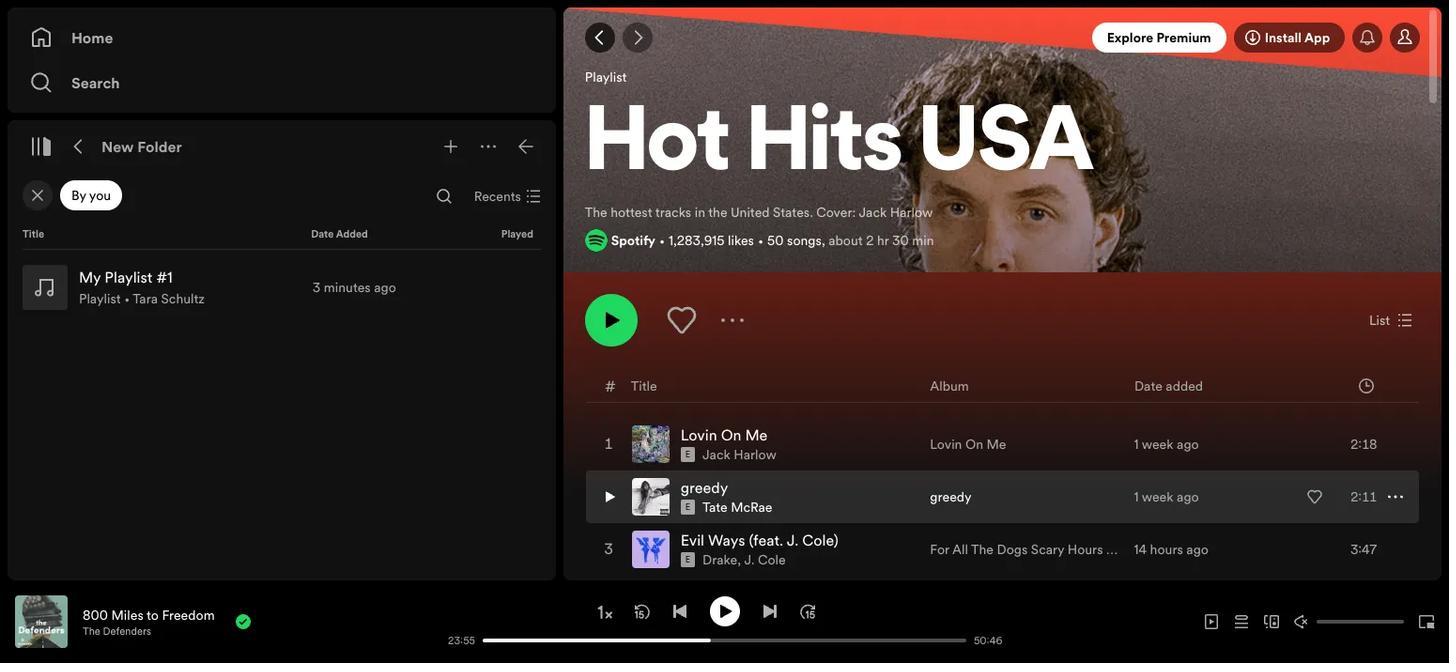 Task type: locate. For each thing, give the bounding box(es) containing it.
0 horizontal spatial lovin
[[681, 425, 718, 446]]

playlist for playlist • tara schultz
[[79, 289, 121, 308]]

1 vertical spatial explicit element
[[681, 500, 695, 515]]

•
[[124, 289, 130, 308]]

0 horizontal spatial greedy
[[681, 477, 728, 498]]

0 vertical spatial 1 week ago
[[1135, 435, 1200, 454]]

None search field
[[429, 181, 459, 211]]

drake
[[703, 551, 738, 570]]

greedy for greedy e
[[681, 477, 728, 498]]

date for date added
[[1135, 377, 1163, 395]]

miles
[[111, 606, 144, 624]]

,
[[822, 231, 826, 250], [738, 551, 741, 570]]

mcrae
[[731, 498, 773, 517]]

j.
[[787, 530, 799, 551], [745, 551, 755, 570]]

duration image
[[1360, 379, 1375, 394]]

1 vertical spatial e
[[686, 502, 691, 513]]

install app
[[1265, 28, 1331, 47]]

0 horizontal spatial me
[[746, 425, 768, 446]]

top bar and user menu element
[[564, 8, 1442, 68]]

2 vertical spatial ago
[[1187, 540, 1209, 559]]

ago down added
[[1177, 435, 1200, 454]]

1 vertical spatial ,
[[738, 551, 741, 570]]

by
[[71, 186, 86, 205]]

2 week from the top
[[1142, 488, 1174, 507]]

week
[[1142, 435, 1174, 454], [1142, 488, 1174, 507]]

ago for (feat.
[[1187, 540, 1209, 559]]

1 horizontal spatial greedy
[[931, 488, 972, 507]]

jack inside lovin on me cell
[[703, 446, 731, 464]]

the left defenders on the bottom of the page
[[83, 624, 100, 638]]

1 week ago inside the greedy row
[[1135, 488, 1200, 507]]

skip back 15 seconds image
[[635, 604, 650, 619]]

states.
[[773, 203, 813, 221]]

harlow inside lovin on me cell
[[734, 446, 777, 464]]

1 for greedy
[[1135, 488, 1139, 507]]

week for greedy
[[1142, 488, 1174, 507]]

2:11 cell
[[1308, 472, 1404, 523]]

date inside main element
[[311, 227, 334, 241]]

0 vertical spatial ago
[[1177, 435, 1200, 454]]

1 for lovin on me
[[1135, 435, 1139, 454]]

ago up "14 hours ago"
[[1177, 488, 1200, 507]]

1
[[1135, 435, 1139, 454], [1135, 488, 1139, 507]]

group
[[15, 257, 549, 318]]

explicit element left tate
[[681, 500, 695, 515]]

cole
[[758, 551, 786, 570]]

0 horizontal spatial j.
[[745, 551, 755, 570]]

3 cell from the left
[[931, 577, 972, 628]]

songs
[[787, 231, 822, 250]]

1 horizontal spatial date
[[1135, 377, 1163, 395]]

explicit element down 'evil'
[[681, 553, 695, 568]]

(feat.
[[749, 530, 784, 551]]

1 vertical spatial jack
[[703, 446, 731, 464]]

1 vertical spatial title
[[631, 377, 657, 395]]

next image
[[762, 604, 778, 619]]

lovin inside lovin on me e
[[681, 425, 718, 446]]

1 vertical spatial 1 week ago
[[1135, 488, 1200, 507]]

1 vertical spatial date
[[1135, 377, 1163, 395]]

playlist down go back image
[[585, 68, 627, 87]]

e down 'evil'
[[686, 555, 691, 566]]

greedy row
[[586, 471, 1420, 524]]

1 inside the greedy row
[[1135, 488, 1139, 507]]

2 vertical spatial explicit element
[[681, 553, 695, 568]]

1 horizontal spatial title
[[631, 377, 657, 395]]

lovin
[[681, 425, 718, 446], [931, 435, 963, 454]]

greedy cell
[[632, 472, 780, 523]]

lovin up greedy e
[[681, 425, 718, 446]]

e left tate
[[686, 502, 691, 513]]

greedy inside "cell"
[[681, 477, 728, 498]]

new folder button
[[98, 132, 186, 162]]

explore premium button
[[1092, 23, 1227, 53]]

0 horizontal spatial greedy link
[[681, 477, 728, 498]]

what's new image
[[1361, 30, 1376, 45]]

hot hits usa
[[585, 102, 1094, 192]]

spotify image
[[585, 229, 608, 251]]

1 vertical spatial playlist
[[79, 289, 121, 308]]

greedy
[[681, 477, 728, 498], [931, 488, 972, 507]]

0 horizontal spatial date
[[311, 227, 334, 241]]

week for lovin on me
[[1142, 435, 1174, 454]]

hours
[[1151, 540, 1184, 559]]

3 explicit element from the top
[[681, 553, 695, 568]]

harlow up 30 at the top right of page
[[891, 203, 933, 221]]

0 vertical spatial harlow
[[891, 203, 933, 221]]

2 1 week ago from the top
[[1135, 488, 1200, 507]]

0 vertical spatial playlist
[[585, 68, 627, 87]]

tate
[[703, 498, 728, 517]]

harlow up mcrae
[[734, 446, 777, 464]]

0 horizontal spatial on
[[721, 425, 742, 446]]

2 e from the top
[[686, 502, 691, 513]]

hits
[[747, 102, 903, 192]]

1 up 14
[[1135, 488, 1139, 507]]

tara
[[133, 289, 158, 308]]

0 horizontal spatial harlow
[[734, 446, 777, 464]]

1 horizontal spatial harlow
[[891, 203, 933, 221]]

previous image
[[672, 604, 687, 619]]

1 1 from the top
[[1135, 435, 1139, 454]]

2 explicit element from the top
[[681, 500, 695, 515]]

0 vertical spatial 1
[[1135, 435, 1139, 454]]

me up mcrae
[[746, 425, 768, 446]]

explicit element inside the greedy "cell"
[[681, 500, 695, 515]]

lovin on me link up greedy e
[[681, 425, 768, 446]]

ago
[[1177, 435, 1200, 454], [1177, 488, 1200, 507], [1187, 540, 1209, 559]]

title down clear filters image
[[23, 227, 44, 241]]

0 vertical spatial jack
[[859, 203, 887, 221]]

0 horizontal spatial jack
[[703, 446, 731, 464]]

on
[[721, 425, 742, 446], [966, 435, 984, 454]]

me up the greedy row
[[987, 435, 1007, 454]]

0 vertical spatial the
[[585, 203, 608, 221]]

1 week ago for greedy
[[1135, 488, 1200, 507]]

1 vertical spatial the
[[83, 624, 100, 638]]

1 week ago up the hours
[[1135, 488, 1200, 507]]

, inside evil ways (feat. j. cole) cell
[[738, 551, 741, 570]]

group inside main element
[[15, 257, 549, 318]]

group containing playlist
[[15, 257, 549, 318]]

new folder
[[101, 136, 182, 157]]

week down "date added"
[[1142, 435, 1174, 454]]

tracks
[[656, 203, 692, 221]]

duration element
[[1360, 379, 1375, 394]]

50:46
[[974, 634, 1003, 648]]

0 horizontal spatial ,
[[738, 551, 741, 570]]

ways
[[708, 530, 746, 551]]

1 horizontal spatial playlist
[[585, 68, 627, 87]]

me
[[746, 425, 768, 446], [987, 435, 1007, 454]]

lovin down album at the bottom right of the page
[[931, 435, 963, 454]]

800
[[83, 606, 108, 624]]

0 vertical spatial date
[[311, 227, 334, 241]]

explicit element for greedy
[[681, 500, 695, 515]]

explicit element up greedy e
[[681, 447, 695, 462]]

playlist
[[585, 68, 627, 87], [79, 289, 121, 308]]

date inside # row
[[1135, 377, 1163, 395]]

evil ways (feat. j. cole) e
[[681, 530, 839, 566]]

evil ways (feat. j. cole) cell
[[632, 524, 846, 575]]

added
[[1166, 377, 1204, 395]]

playlist left •
[[79, 289, 121, 308]]

player controls element
[[227, 596, 1012, 648]]

playlist for playlist
[[585, 68, 627, 87]]

1 vertical spatial week
[[1142, 488, 1174, 507]]

jack up 2
[[859, 203, 887, 221]]

0 vertical spatial explicit element
[[681, 447, 695, 462]]

date
[[311, 227, 334, 241], [1135, 377, 1163, 395]]

1 vertical spatial 1
[[1135, 488, 1139, 507]]

2:11
[[1351, 488, 1378, 507]]

skip forward 15 seconds image
[[800, 604, 815, 619]]

volume off image
[[1295, 615, 1310, 630]]

on up greedy e
[[721, 425, 742, 446]]

lovin on me cell
[[632, 419, 785, 470]]

the
[[585, 203, 608, 221], [83, 624, 100, 638]]

1 vertical spatial ago
[[1177, 488, 1200, 507]]

14
[[1135, 540, 1147, 559]]

1 explicit element from the top
[[681, 447, 695, 462]]

0 horizontal spatial playlist
[[79, 289, 121, 308]]

ago for me
[[1177, 435, 1200, 454]]

lovin on me link inside cell
[[681, 425, 768, 446]]

playlist inside group
[[79, 289, 121, 308]]

0 horizontal spatial title
[[23, 227, 44, 241]]

1 down "date added"
[[1135, 435, 1139, 454]]

1 horizontal spatial ,
[[822, 231, 826, 250]]

the inside 800 miles to freedom the defenders
[[83, 624, 100, 638]]

freedom
[[162, 606, 215, 624]]

jack
[[859, 203, 887, 221], [703, 446, 731, 464]]

lovin for lovin on me
[[931, 435, 963, 454]]

explicit element inside evil ways (feat. j. cole) cell
[[681, 553, 695, 568]]

explicit element inside lovin on me cell
[[681, 447, 695, 462]]

the up the spotify image
[[585, 203, 608, 221]]

on up the greedy row
[[966, 435, 984, 454]]

0 horizontal spatial lovin on me link
[[681, 425, 768, 446]]

greedy link
[[681, 477, 728, 498], [931, 488, 972, 507]]

1 horizontal spatial j.
[[787, 530, 799, 551]]

1 horizontal spatial me
[[987, 435, 1007, 454]]

on inside lovin on me e
[[721, 425, 742, 446]]

0 horizontal spatial the
[[83, 624, 100, 638]]

0 vertical spatial title
[[23, 227, 44, 241]]

1 e from the top
[[686, 449, 691, 461]]

e up greedy e
[[686, 449, 691, 461]]

1 vertical spatial harlow
[[734, 446, 777, 464]]

week up the hours
[[1142, 488, 1174, 507]]

go forward image
[[630, 30, 645, 45]]

2:18 cell
[[1308, 419, 1404, 470]]

1 horizontal spatial lovin on me link
[[931, 435, 1007, 454]]

week inside the greedy row
[[1142, 488, 1174, 507]]

1 week from the top
[[1142, 435, 1174, 454]]

search
[[71, 72, 120, 93]]

me inside lovin on me e
[[746, 425, 768, 446]]

2 1 from the top
[[1135, 488, 1139, 507]]

2 vertical spatial e
[[686, 555, 691, 566]]

3 e from the top
[[686, 555, 691, 566]]

go back image
[[593, 30, 608, 45]]

0 vertical spatial week
[[1142, 435, 1174, 454]]

j. inside evil ways (feat. j. cole) e
[[787, 530, 799, 551]]

1 horizontal spatial on
[[966, 435, 984, 454]]

1 horizontal spatial lovin
[[931, 435, 963, 454]]

connect to a device image
[[1265, 615, 1280, 630]]

title right the #
[[631, 377, 657, 395]]

premium
[[1157, 28, 1212, 47]]

0 vertical spatial e
[[686, 449, 691, 461]]

lovin on me link down album at the bottom right of the page
[[931, 435, 1007, 454]]

lovin on me link
[[681, 425, 768, 446], [931, 435, 1007, 454]]

e
[[686, 449, 691, 461], [686, 502, 691, 513], [686, 555, 691, 566]]

harlow
[[891, 203, 933, 221], [734, 446, 777, 464]]

title inside # row
[[631, 377, 657, 395]]

23:55
[[448, 634, 476, 648]]

1 1 week ago from the top
[[1135, 435, 1200, 454]]

1 week ago
[[1135, 435, 1200, 454], [1135, 488, 1200, 507]]

1 week ago down "date added"
[[1135, 435, 1200, 454]]

2 cell from the left
[[632, 577, 821, 628]]

ago right the hours
[[1187, 540, 1209, 559]]

the defenders link
[[83, 624, 151, 638]]

explicit element
[[681, 447, 695, 462], [681, 500, 695, 515], [681, 553, 695, 568]]

jack up greedy e
[[703, 446, 731, 464]]

cell
[[602, 577, 617, 628], [632, 577, 821, 628], [931, 577, 972, 628], [1135, 577, 1209, 628], [1308, 577, 1404, 628]]

recents
[[474, 187, 521, 206]]



Task type: vqa. For each thing, say whether or not it's contained in the screenshot.
The Lil
no



Task type: describe. For each thing, give the bounding box(es) containing it.
min
[[913, 231, 935, 250]]

played
[[502, 227, 534, 241]]

about
[[829, 231, 863, 250]]

e inside greedy e
[[686, 502, 691, 513]]

Recents, List view field
[[459, 181, 552, 211]]

1,283,915
[[669, 231, 725, 250]]

0 vertical spatial ,
[[822, 231, 826, 250]]

1 horizontal spatial greedy link
[[931, 488, 972, 507]]

spotify link
[[611, 231, 656, 250]]

1,283,915 likes
[[669, 231, 754, 250]]

list
[[1370, 311, 1391, 330]]

added
[[336, 227, 368, 241]]

50
[[768, 231, 784, 250]]

explicit element for evil ways (feat. j. cole)
[[681, 553, 695, 568]]

drake , j. cole
[[703, 551, 786, 570]]

e inside evil ways (feat. j. cole) e
[[686, 555, 691, 566]]

date for date added
[[311, 227, 334, 241]]

home link
[[30, 19, 534, 56]]

evil ways (feat. j. cole) link
[[681, 530, 839, 551]]

1 week ago for lovin on me
[[1135, 435, 1200, 454]]

me for lovin on me
[[987, 435, 1007, 454]]

jack harlow link
[[703, 446, 777, 464]]

install app link
[[1234, 23, 1346, 53]]

date added
[[311, 227, 368, 241]]

now playing view image
[[44, 604, 59, 619]]

tate mcrae
[[703, 498, 773, 517]]

greedy for greedy
[[931, 488, 972, 507]]

lovin on me
[[931, 435, 1007, 454]]

united
[[731, 203, 770, 221]]

install
[[1265, 28, 1302, 47]]

explicit element for lovin on me
[[681, 447, 695, 462]]

800 miles to freedom the defenders
[[83, 606, 215, 638]]

by you
[[71, 186, 111, 205]]

1 horizontal spatial the
[[585, 203, 608, 221]]

cole)
[[803, 530, 839, 551]]

search link
[[30, 64, 534, 101]]

album
[[930, 377, 969, 395]]

List button
[[1362, 306, 1421, 336]]

main element
[[8, 8, 556, 581]]

usa
[[919, 102, 1094, 192]]

hottest
[[611, 203, 653, 221]]

lovin on me e
[[681, 425, 768, 461]]

search in your library image
[[437, 189, 452, 204]]

me for lovin on me e
[[746, 425, 768, 446]]

schultz
[[161, 289, 205, 308]]

likes
[[728, 231, 754, 250]]

spotify
[[611, 231, 656, 250]]

hot
[[585, 102, 731, 192]]

new
[[101, 136, 134, 157]]

2:18
[[1351, 435, 1378, 454]]

folder
[[137, 136, 182, 157]]

14 hours ago
[[1135, 540, 1209, 559]]

1 cell from the left
[[602, 577, 617, 628]]

hot hits usa grid
[[565, 369, 1441, 663]]

date added
[[1135, 377, 1204, 395]]

change speed image
[[595, 603, 614, 622]]

play greedy by tate mcrae image
[[602, 486, 617, 508]]

title inside main element
[[23, 227, 44, 241]]

none search field inside main element
[[429, 181, 459, 211]]

now playing: 800 miles to freedom by the defenders footer
[[15, 596, 438, 648]]

to
[[147, 606, 159, 624]]

the hottest tracks in the united states. cover: jack harlow
[[585, 203, 933, 221]]

5 cell from the left
[[1308, 577, 1404, 628]]

the
[[709, 203, 728, 221]]

30
[[893, 231, 909, 250]]

800 miles to freedom link
[[83, 606, 215, 624]]

defenders
[[103, 624, 151, 638]]

you
[[89, 186, 111, 205]]

By you checkbox
[[60, 180, 122, 210]]

e inside lovin on me e
[[686, 449, 691, 461]]

50 songs , about 2 hr 30 min
[[768, 231, 935, 250]]

in
[[695, 203, 706, 221]]

4 cell from the left
[[1135, 577, 1209, 628]]

j. cole link
[[745, 551, 786, 570]]

greedy link inside the greedy "cell"
[[681, 477, 728, 498]]

home
[[71, 27, 113, 48]]

greedy e
[[681, 477, 728, 513]]

drake link
[[703, 551, 738, 570]]

1 horizontal spatial jack
[[859, 203, 887, 221]]

lovin for lovin on me e
[[681, 425, 718, 446]]

evil
[[681, 530, 705, 551]]

hr
[[878, 231, 889, 250]]

playlist • tara schultz
[[79, 289, 205, 308]]

3:47
[[1351, 540, 1378, 559]]

ago inside the greedy row
[[1177, 488, 1200, 507]]

app
[[1305, 28, 1331, 47]]

# row
[[586, 370, 1420, 403]]

2
[[866, 231, 874, 250]]

play image
[[717, 604, 732, 619]]

clear filters image
[[30, 188, 45, 203]]

# column header
[[605, 370, 616, 403]]

cover:
[[817, 203, 856, 221]]

on for lovin on me e
[[721, 425, 742, 446]]

explore
[[1107, 28, 1154, 47]]

tate mcrae link
[[703, 498, 773, 517]]

jack harlow
[[703, 446, 777, 464]]

#
[[605, 376, 616, 396]]

on for lovin on me
[[966, 435, 984, 454]]

explore premium
[[1107, 28, 1212, 47]]



